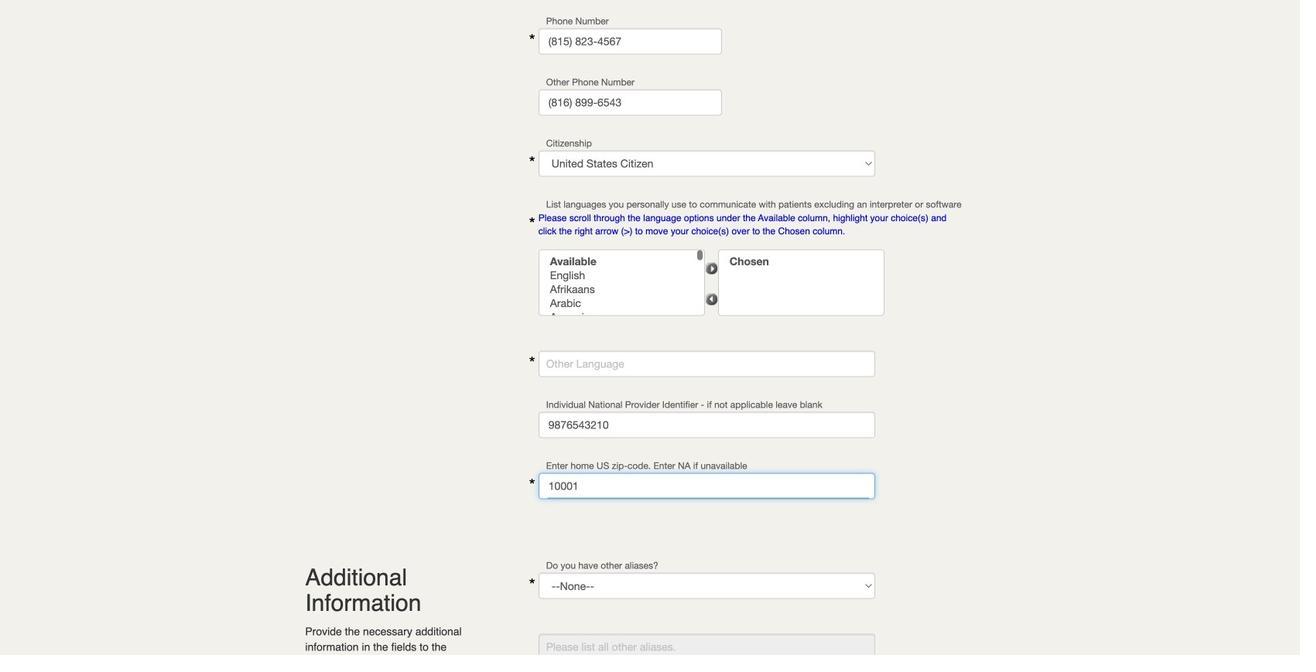 Task type: vqa. For each thing, say whether or not it's contained in the screenshot.
were associated with state
no



Task type: locate. For each thing, give the bounding box(es) containing it.
None text field
[[539, 28, 722, 54], [539, 89, 722, 116], [539, 412, 876, 439], [539, 473, 876, 500], [539, 28, 722, 54], [539, 89, 722, 116], [539, 412, 876, 439], [539, 473, 876, 500]]

None text field
[[539, 351, 876, 377]]

remove image
[[705, 293, 718, 306]]

add image
[[705, 262, 718, 275]]



